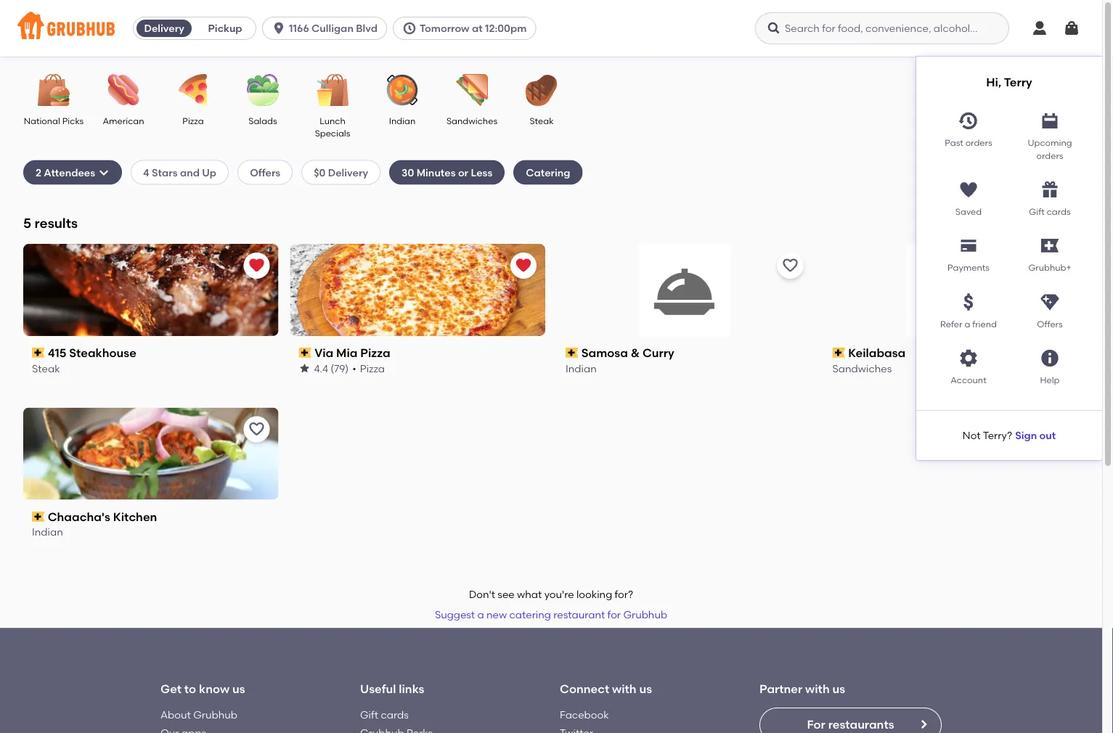 Task type: locate. For each thing, give the bounding box(es) containing it.
2 horizontal spatial us
[[833, 682, 845, 696]]

2 horizontal spatial indian
[[566, 362, 597, 375]]

a
[[965, 319, 971, 329], [477, 609, 484, 621]]

0 horizontal spatial gift cards
[[360, 709, 409, 721]]

subscription pass image inside chaacha's kitchen link
[[32, 512, 45, 522]]

national picks image
[[28, 74, 79, 106]]

upcoming orders link
[[1010, 105, 1091, 162]]

0 vertical spatial subscription pass image
[[299, 348, 312, 358]]

delivery inside button
[[144, 22, 184, 34]]

subscription pass image left samosa
[[566, 348, 579, 358]]

to
[[184, 682, 196, 696]]

5 results
[[23, 215, 78, 231]]

cards up grubhub plus flag logo
[[1047, 207, 1071, 217]]

sandwiches
[[447, 115, 498, 126], [833, 362, 892, 375]]

kitchen
[[113, 510, 157, 524]]

1 saved restaurant button from the left
[[244, 253, 270, 279]]

indian down chaacha's
[[32, 526, 63, 539]]

delivery inside the 5 results main content
[[328, 166, 368, 179]]

1 vertical spatial grubhub
[[193, 709, 237, 721]]

svg image inside tomorrow at 12:00pm button
[[402, 21, 417, 36]]

svg image inside 1166 culligan blvd "button"
[[272, 21, 286, 36]]

not
[[963, 429, 981, 442]]

0 horizontal spatial cards
[[381, 709, 409, 721]]

save this restaurant button for samosa & curry
[[777, 253, 804, 279]]

picks
[[62, 115, 84, 126]]

svg image inside payments link
[[959, 236, 979, 256]]

svg image inside account link
[[959, 348, 979, 369]]

connect with us
[[560, 682, 652, 696]]

steak down "steak" image on the top of page
[[530, 115, 554, 126]]

1 vertical spatial sandwiches
[[833, 362, 892, 375]]

subscription pass image inside via mia pizza link
[[299, 348, 312, 358]]

salads image
[[237, 74, 288, 106]]

gift cards link
[[1010, 174, 1091, 218], [360, 709, 409, 721]]

restaurants
[[828, 718, 894, 732]]

svg image for past orders
[[959, 111, 979, 131]]

0 horizontal spatial indian
[[32, 526, 63, 539]]

partner
[[760, 682, 803, 696]]

american image
[[98, 74, 149, 106]]

1 horizontal spatial delivery
[[328, 166, 368, 179]]

svg image for offers
[[1040, 292, 1060, 312]]

0 horizontal spatial gift
[[360, 709, 378, 721]]

1 vertical spatial offers
[[1037, 319, 1063, 329]]

svg image up help at bottom right
[[1040, 348, 1060, 369]]

5
[[23, 215, 31, 231]]

$0 delivery
[[314, 166, 368, 179]]

us
[[232, 682, 245, 696], [639, 682, 652, 696], [833, 682, 845, 696]]

us for connect with us
[[639, 682, 652, 696]]

svg image inside the refer a friend button
[[959, 292, 979, 312]]

us right know
[[232, 682, 245, 696]]

0 vertical spatial steak
[[530, 115, 554, 126]]

2 vertical spatial indian
[[32, 526, 63, 539]]

subscription pass image left '415'
[[32, 348, 45, 358]]

gift down useful
[[360, 709, 378, 721]]

0 vertical spatial cards
[[1047, 207, 1071, 217]]

0 horizontal spatial save this restaurant button
[[244, 417, 270, 443]]

svg image inside the upcoming orders link
[[1040, 111, 1060, 131]]

sandwiches down sandwiches 'image'
[[447, 115, 498, 126]]

2 horizontal spatial save this restaurant button
[[1044, 253, 1071, 279]]

1 horizontal spatial saved restaurant button
[[511, 253, 537, 279]]

3 us from the left
[[833, 682, 845, 696]]

2 horizontal spatial subscription pass image
[[833, 348, 846, 358]]

0 vertical spatial gift cards link
[[1010, 174, 1091, 218]]

0 horizontal spatial steak
[[32, 362, 60, 375]]

0 horizontal spatial orders
[[966, 138, 993, 148]]

subscription pass image
[[299, 348, 312, 358], [32, 512, 45, 522]]

samosa & curry
[[582, 346, 675, 360]]

offers
[[250, 166, 280, 179], [1037, 319, 1063, 329]]

2 subscription pass image from the left
[[566, 348, 579, 358]]

1 horizontal spatial orders
[[1037, 150, 1064, 161]]

cards down the 'useful links'
[[381, 709, 409, 721]]

pizza down pizza image
[[183, 115, 204, 126]]

delivery right "$0"
[[328, 166, 368, 179]]

terry
[[1004, 75, 1033, 89], [983, 429, 1007, 442]]

blvd
[[356, 22, 378, 34]]

with up 'for'
[[806, 682, 830, 696]]

1 vertical spatial gift
[[360, 709, 378, 721]]

1 vertical spatial cards
[[381, 709, 409, 721]]

a inside navigation
[[965, 319, 971, 329]]

us for partner with us
[[833, 682, 845, 696]]

3 subscription pass image from the left
[[833, 348, 846, 358]]

1 vertical spatial a
[[477, 609, 484, 621]]

cards
[[1047, 207, 1071, 217], [381, 709, 409, 721]]

1 horizontal spatial us
[[639, 682, 652, 696]]

1 horizontal spatial grubhub
[[623, 609, 668, 621]]

us up for restaurants link
[[833, 682, 845, 696]]

a inside the 5 results main content
[[477, 609, 484, 621]]

1 vertical spatial indian
[[566, 362, 597, 375]]

subscription pass image inside keilabasa link
[[833, 348, 846, 358]]

pizza right •
[[360, 362, 385, 375]]

indian down samosa
[[566, 362, 597, 375]]

account link
[[928, 342, 1010, 387]]

0 vertical spatial gift
[[1029, 207, 1045, 217]]

a left new
[[477, 609, 484, 621]]

terry for hi,
[[1004, 75, 1033, 89]]

gift cards down useful
[[360, 709, 409, 721]]

1 horizontal spatial offers
[[1037, 319, 1063, 329]]

svg image inside offers link
[[1040, 292, 1060, 312]]

subscription pass image inside 415 steakhouse link
[[32, 348, 45, 358]]

0 horizontal spatial saved restaurant button
[[244, 253, 270, 279]]

1 horizontal spatial save this restaurant button
[[777, 253, 804, 279]]

1 horizontal spatial a
[[965, 319, 971, 329]]

1 horizontal spatial sandwiches
[[833, 362, 892, 375]]

svg image up past orders
[[959, 111, 979, 131]]

1 vertical spatial gift cards
[[360, 709, 409, 721]]

0 horizontal spatial subscription pass image
[[32, 512, 45, 522]]

subscription pass image
[[32, 348, 45, 358], [566, 348, 579, 358], [833, 348, 846, 358]]

Search for food, convenience, alcohol... search field
[[755, 12, 1010, 44]]

0 horizontal spatial us
[[232, 682, 245, 696]]

1 horizontal spatial save this restaurant image
[[782, 257, 799, 274]]

0 vertical spatial a
[[965, 319, 971, 329]]

1 vertical spatial orders
[[1037, 150, 1064, 161]]

links
[[399, 682, 424, 696]]

gift cards link down useful
[[360, 709, 409, 721]]

svg image up account
[[959, 348, 979, 369]]

0 horizontal spatial offers
[[250, 166, 280, 179]]

orders inside the past orders link
[[966, 138, 993, 148]]

indian for samosa & curry
[[566, 362, 597, 375]]

1 horizontal spatial with
[[806, 682, 830, 696]]

1 horizontal spatial gift
[[1029, 207, 1045, 217]]

svg image
[[1031, 20, 1049, 37], [1063, 20, 1081, 37], [272, 21, 286, 36], [402, 21, 417, 36], [767, 21, 781, 36], [98, 167, 110, 178], [959, 180, 979, 200], [1040, 180, 1060, 200], [959, 236, 979, 256], [959, 292, 979, 312]]

steakhouse
[[69, 346, 136, 360]]

see
[[498, 589, 515, 601]]

sandwiches down keilabasa
[[833, 362, 892, 375]]

saved link
[[928, 174, 1010, 218]]

2 with from the left
[[806, 682, 830, 696]]

1 horizontal spatial cards
[[1047, 207, 1071, 217]]

lunch
[[320, 115, 346, 126]]

delivery
[[144, 22, 184, 34], [328, 166, 368, 179]]

svg image up upcoming
[[1040, 111, 1060, 131]]

gift cards link down upcoming orders
[[1010, 174, 1091, 218]]

grubhub down "for?"
[[623, 609, 668, 621]]

less
[[471, 166, 493, 179]]

svg image for upcoming orders
[[1040, 111, 1060, 131]]

0 horizontal spatial delivery
[[144, 22, 184, 34]]

0 vertical spatial sandwiches
[[447, 115, 498, 126]]

0 vertical spatial delivery
[[144, 22, 184, 34]]

save this restaurant button for chaacha's kitchen
[[244, 417, 270, 443]]

1 with from the left
[[612, 682, 637, 696]]

restaurant
[[554, 609, 605, 621]]

delivery button
[[134, 17, 195, 40]]

1 vertical spatial delivery
[[328, 166, 368, 179]]

svg image inside the past orders link
[[959, 111, 979, 131]]

indian down the indian image
[[389, 115, 416, 126]]

steak image
[[516, 74, 567, 106]]

a right 'refer'
[[965, 319, 971, 329]]

pizza
[[183, 115, 204, 126], [360, 346, 390, 360], [360, 362, 385, 375]]

stars
[[152, 166, 178, 179]]

saved restaurant button for 415 steakhouse
[[244, 253, 270, 279]]

saved restaurant image for via mia pizza
[[515, 257, 532, 274]]

saved restaurant button for via mia pizza
[[511, 253, 537, 279]]

save this restaurant button
[[777, 253, 804, 279], [1044, 253, 1071, 279], [244, 417, 270, 443]]

orders down upcoming
[[1037, 150, 1064, 161]]

pizza up • pizza
[[360, 346, 390, 360]]

2 us from the left
[[639, 682, 652, 696]]

1 subscription pass image from the left
[[32, 348, 45, 358]]

0 vertical spatial offers
[[250, 166, 280, 179]]

attendees
[[44, 166, 95, 179]]

new
[[487, 609, 507, 621]]

subscription pass image for via mia pizza
[[299, 348, 312, 358]]

subscription pass image inside "samosa & curry" link
[[566, 348, 579, 358]]

for restaurants
[[807, 718, 894, 732]]

subscription pass image for 415
[[32, 348, 45, 358]]

0 vertical spatial terry
[[1004, 75, 1033, 89]]

415 steakhouse link
[[32, 345, 270, 361]]

cards inside the 5 results main content
[[381, 709, 409, 721]]

minutes
[[417, 166, 456, 179]]

subscription pass image for samosa
[[566, 348, 579, 358]]

1 vertical spatial subscription pass image
[[32, 512, 45, 522]]

0 vertical spatial gift cards
[[1029, 207, 1071, 217]]

terry right not
[[983, 429, 1007, 442]]

subscription pass image left keilabasa
[[833, 348, 846, 358]]

1 vertical spatial gift cards link
[[360, 709, 409, 721]]

svg image inside help button
[[1040, 348, 1060, 369]]

0 horizontal spatial subscription pass image
[[32, 348, 45, 358]]

indian image
[[377, 74, 428, 106]]

2 saved restaurant button from the left
[[511, 253, 537, 279]]

svg image down grubhub+
[[1040, 292, 1060, 312]]

offers up help button
[[1037, 319, 1063, 329]]

suggest
[[435, 609, 475, 621]]

1 vertical spatial terry
[[983, 429, 1007, 442]]

gift up grubhub plus flag logo
[[1029, 207, 1045, 217]]

delivery left "pickup"
[[144, 22, 184, 34]]

1166
[[289, 22, 309, 34]]

0 vertical spatial orders
[[966, 138, 993, 148]]

keilabasa
[[848, 346, 906, 360]]

grubhub down know
[[193, 709, 237, 721]]

chaacha's kitchen logo image
[[23, 408, 279, 500]]

subscription pass image left chaacha's
[[32, 512, 45, 522]]

1 horizontal spatial saved restaurant image
[[515, 257, 532, 274]]

facebook link
[[560, 709, 609, 721]]

upcoming
[[1028, 138, 1072, 148]]

terry right the hi,
[[1004, 75, 1033, 89]]

with right the connect
[[612, 682, 637, 696]]

svg image
[[959, 111, 979, 131], [1040, 111, 1060, 131], [1040, 292, 1060, 312], [959, 348, 979, 369], [1040, 348, 1060, 369]]

what
[[517, 589, 542, 601]]

save this restaurant image
[[782, 257, 799, 274], [1049, 257, 1066, 274], [248, 421, 265, 438]]

gift
[[1029, 207, 1045, 217], [360, 709, 378, 721]]

up
[[202, 166, 217, 179]]

0 horizontal spatial with
[[612, 682, 637, 696]]

0 horizontal spatial a
[[477, 609, 484, 621]]

or
[[458, 166, 468, 179]]

via mia pizza link
[[299, 345, 537, 361]]

1 horizontal spatial gift cards
[[1029, 207, 1071, 217]]

grubhub
[[623, 609, 668, 621], [193, 709, 237, 721]]

saved restaurant image
[[248, 257, 265, 274], [515, 257, 532, 274]]

refer
[[941, 319, 963, 329]]

0 horizontal spatial save this restaurant image
[[248, 421, 265, 438]]

•
[[352, 362, 356, 375]]

1 horizontal spatial subscription pass image
[[566, 348, 579, 358]]

via mia pizza
[[315, 346, 390, 360]]

don't
[[469, 589, 495, 601]]

about
[[161, 709, 191, 721]]

1 horizontal spatial steak
[[530, 115, 554, 126]]

steak
[[530, 115, 554, 126], [32, 362, 60, 375]]

about grubhub link
[[161, 709, 237, 721]]

svg image for help
[[1040, 348, 1060, 369]]

gift cards up grubhub plus flag logo
[[1029, 207, 1071, 217]]

us right the connect
[[639, 682, 652, 696]]

lunch specials image
[[307, 74, 358, 106]]

4.4
[[314, 362, 328, 375]]

via
[[315, 346, 334, 360]]

culligan
[[312, 22, 354, 34]]

chaacha's kitchen
[[48, 510, 157, 524]]

0 horizontal spatial saved restaurant image
[[248, 257, 265, 274]]

chaacha's
[[48, 510, 110, 524]]

gift cards inside the 5 results main content
[[360, 709, 409, 721]]

useful
[[360, 682, 396, 696]]

gift inside the 'main navigation' navigation
[[1029, 207, 1045, 217]]

0 vertical spatial grubhub
[[623, 609, 668, 621]]

0 vertical spatial indian
[[389, 115, 416, 126]]

orders inside upcoming orders
[[1037, 150, 1064, 161]]

subscription pass image up star icon at the left of the page
[[299, 348, 312, 358]]

grubhub inside button
[[623, 609, 668, 621]]

orders right past
[[966, 138, 993, 148]]

pizza image
[[168, 74, 219, 106]]

offers down salads
[[250, 166, 280, 179]]

1 vertical spatial steak
[[32, 362, 60, 375]]

2 saved restaurant image from the left
[[515, 257, 532, 274]]

steak down '415'
[[32, 362, 60, 375]]

1 horizontal spatial subscription pass image
[[299, 348, 312, 358]]

2 horizontal spatial save this restaurant image
[[1049, 257, 1066, 274]]

with for partner
[[806, 682, 830, 696]]

1 saved restaurant image from the left
[[248, 257, 265, 274]]



Task type: describe. For each thing, give the bounding box(es) containing it.
415 steakhouse
[[48, 346, 136, 360]]

star icon image
[[299, 363, 310, 374]]

0 vertical spatial pizza
[[183, 115, 204, 126]]

hi, terry
[[986, 75, 1033, 89]]

415
[[48, 346, 66, 360]]

get
[[161, 682, 182, 696]]

and
[[180, 166, 200, 179]]

about grubhub
[[161, 709, 237, 721]]

know
[[199, 682, 230, 696]]

sign out button
[[1015, 423, 1056, 449]]

samosa & curry link
[[566, 345, 804, 361]]

via mia pizza logo image
[[290, 244, 545, 336]]

sandwiches image
[[447, 74, 497, 106]]

for restaurants link
[[760, 708, 942, 734]]

tomorrow
[[420, 22, 470, 34]]

cards inside the 'main navigation' navigation
[[1047, 207, 1071, 217]]

looking
[[577, 589, 612, 601]]

save this restaurant button for keilabasa
[[1044, 253, 1071, 279]]

• pizza
[[352, 362, 385, 375]]

1 horizontal spatial gift cards link
[[1010, 174, 1091, 218]]

1 us from the left
[[232, 682, 245, 696]]

saved
[[956, 207, 982, 217]]

keilabasa link
[[833, 345, 1071, 361]]

4 stars and up
[[143, 166, 217, 179]]

refer a friend button
[[928, 286, 1010, 331]]

lunch specials
[[315, 115, 350, 139]]

svg image for account
[[959, 348, 979, 369]]

grubhub+
[[1029, 263, 1072, 273]]

connect
[[560, 682, 609, 696]]

orders for upcoming orders
[[1037, 150, 1064, 161]]

2 vertical spatial pizza
[[360, 362, 385, 375]]

chaacha's kitchen link
[[32, 509, 270, 525]]

friend
[[973, 319, 997, 329]]

help
[[1040, 375, 1060, 386]]

right image
[[918, 719, 930, 730]]

don't see what you're looking for?
[[469, 589, 633, 601]]

at
[[472, 22, 483, 34]]

for
[[807, 718, 826, 732]]

1166 culligan blvd button
[[262, 17, 393, 40]]

offers link
[[1010, 286, 1091, 331]]

indian for chaacha's kitchen
[[32, 526, 63, 539]]

0 horizontal spatial sandwiches
[[447, 115, 498, 126]]

svg image inside "saved" link
[[959, 180, 979, 200]]

facebook
[[560, 709, 609, 721]]

grubhub+ button
[[1010, 230, 1091, 275]]

1 horizontal spatial indian
[[389, 115, 416, 126]]

suggest a new catering restaurant for grubhub button
[[428, 602, 674, 628]]

saved restaurant image for 415 steakhouse
[[248, 257, 265, 274]]

&
[[631, 346, 640, 360]]

415 steakhouse logo image
[[23, 244, 279, 336]]

get to know us
[[161, 682, 245, 696]]

useful links
[[360, 682, 424, 696]]

specials
[[315, 128, 350, 139]]

5 results main content
[[0, 57, 1102, 734]]

2
[[36, 166, 41, 179]]

curry
[[643, 346, 675, 360]]

help button
[[1010, 342, 1091, 387]]

tomorrow at 12:00pm button
[[393, 17, 542, 40]]

main navigation navigation
[[0, 0, 1102, 460]]

2 attendees
[[36, 166, 95, 179]]

upcoming orders
[[1028, 138, 1072, 161]]

suggest a new catering restaurant for grubhub
[[435, 609, 668, 621]]

grubhub plus flag logo image
[[1041, 239, 1059, 253]]

4
[[143, 166, 149, 179]]

keilabasa logo image
[[905, 244, 998, 336]]

orders for past orders
[[966, 138, 993, 148]]

12:00pm
[[485, 22, 527, 34]]

save this restaurant image for chaacha's kitchen
[[248, 421, 265, 438]]

samosa
[[582, 346, 628, 360]]

you're
[[544, 589, 574, 601]]

for?
[[615, 589, 633, 601]]

partner with us
[[760, 682, 845, 696]]

results
[[35, 215, 78, 231]]

samosa & curry logo image
[[639, 244, 731, 336]]

4.4 (79)
[[314, 362, 349, 375]]

30 minutes or less
[[402, 166, 493, 179]]

1166 culligan blvd
[[289, 22, 378, 34]]

gift inside the 5 results main content
[[360, 709, 378, 721]]

(79)
[[331, 362, 349, 375]]

past orders link
[[928, 105, 1010, 162]]

sign
[[1015, 429, 1037, 442]]

save this restaurant image for keilabasa
[[1049, 257, 1066, 274]]

account
[[951, 375, 987, 386]]

mia
[[336, 346, 358, 360]]

pickup button
[[195, 17, 256, 40]]

past
[[945, 138, 964, 148]]

out
[[1040, 429, 1056, 442]]

american
[[103, 115, 144, 126]]

30
[[402, 166, 414, 179]]

hi,
[[986, 75, 1002, 89]]

gift cards inside the 'main navigation' navigation
[[1029, 207, 1071, 217]]

subscription pass image for chaacha's kitchen
[[32, 512, 45, 522]]

with for connect
[[612, 682, 637, 696]]

tomorrow at 12:00pm
[[420, 22, 527, 34]]

0 horizontal spatial gift cards link
[[360, 709, 409, 721]]

a for new
[[477, 609, 484, 621]]

offers inside the 'main navigation' navigation
[[1037, 319, 1063, 329]]

terry for not
[[983, 429, 1007, 442]]

national
[[24, 115, 60, 126]]

catering
[[509, 609, 551, 621]]

save this restaurant image for samosa & curry
[[782, 257, 799, 274]]

1 vertical spatial pizza
[[360, 346, 390, 360]]

a for friend
[[965, 319, 971, 329]]

catering
[[526, 166, 570, 179]]

payments link
[[928, 230, 1010, 275]]

0 horizontal spatial grubhub
[[193, 709, 237, 721]]

refer a friend
[[941, 319, 997, 329]]

offers inside the 5 results main content
[[250, 166, 280, 179]]

payments
[[948, 263, 990, 273]]



Task type: vqa. For each thing, say whether or not it's contained in the screenshot.
the bottommost cards
yes



